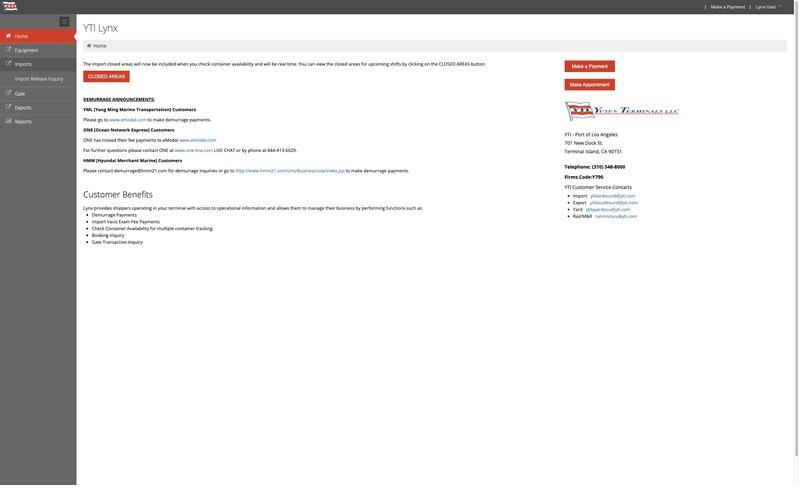 Task type: vqa. For each thing, say whether or not it's contained in the screenshot.
middle Lynx
yes



Task type: describe. For each thing, give the bounding box(es) containing it.
1 horizontal spatial payment
[[727, 4, 746, 10]]

ytilainbound@yti.com link
[[591, 193, 636, 199]]

0 vertical spatial container
[[211, 61, 231, 67]]

reports
[[15, 118, 32, 125]]

demurrage
[[83, 96, 111, 102]]

export
[[573, 200, 587, 206]]

demurrage
[[92, 212, 115, 218]]

customer benefits
[[83, 189, 153, 200]]

them
[[291, 205, 301, 211]]

areas
[[457, 61, 470, 67]]

when
[[177, 61, 189, 67]]

yti - port of los angeles 701 new dock st. terminal island, ca 90731
[[565, 131, 622, 155]]

ytilainbound@yti.com
[[591, 193, 636, 199]]

you
[[190, 61, 197, 67]]

imports link
[[0, 57, 77, 71]]

0 horizontal spatial their
[[118, 137, 127, 143]]

2 vertical spatial one
[[159, 147, 168, 154]]

service
[[596, 184, 612, 191]]

0 vertical spatial make
[[153, 117, 164, 123]]

import for import release inquiry
[[15, 76, 29, 82]]

on
[[425, 61, 430, 67]]

import inside lynx provides shippers operating in your terminal with access to operational information and allows them to manage their business by performing functions such as demurrage payments import vacis exam fee payments check container availability for multiple container tracking booking inquiry gate transaction inquiry
[[92, 219, 106, 225]]

external link image for gate
[[5, 91, 12, 96]]

ytilaoutbound@yti.com link
[[590, 200, 638, 206]]

2 horizontal spatial for
[[361, 61, 367, 67]]

www.one-
[[175, 147, 196, 154]]

ytilayardocu@yti.com link
[[586, 207, 630, 213]]

network
[[111, 127, 130, 133]]

view
[[316, 61, 326, 67]]

dock
[[585, 140, 597, 146]]

booking
[[92, 232, 109, 239]]

lynx user
[[756, 4, 777, 10]]

1 vertical spatial payment
[[589, 64, 608, 69]]

phone
[[248, 147, 261, 154]]

0 horizontal spatial www.emodal.com
[[109, 117, 146, 123]]

los
[[592, 131, 599, 138]]

[hyundai
[[96, 158, 116, 164]]

firms
[[565, 174, 578, 180]]

yti for yti customer service contacts
[[565, 184, 572, 191]]

1 horizontal spatial payments.
[[388, 168, 410, 174]]

upcoming
[[369, 61, 389, 67]]

shifts
[[390, 61, 401, 67]]

http://www.hmm21.com/cms/business/usa/index.jsp link
[[236, 168, 345, 174]]

1 horizontal spatial inquiry
[[110, 232, 124, 239]]

lynx user link
[[753, 0, 787, 14]]

1 vertical spatial for
[[168, 168, 174, 174]]

closed
[[439, 61, 456, 67]]

1 horizontal spatial home link
[[93, 43, 107, 49]]

live
[[214, 147, 223, 154]]

such
[[407, 205, 416, 211]]

ca
[[602, 148, 608, 155]]

as
[[417, 205, 422, 211]]

has
[[94, 137, 101, 143]]

the import closed areas will now be included when you check container availability and will be real time.  you can view the closed areas for upcoming shifts by clicking on the closed areas button.
[[83, 61, 486, 67]]

0 vertical spatial gate
[[15, 91, 25, 97]]

gate link
[[0, 87, 77, 101]]

0 horizontal spatial a
[[585, 64, 588, 69]]

information
[[242, 205, 266, 211]]

lynx for user
[[756, 4, 766, 10]]

0 horizontal spatial make a payment
[[572, 64, 608, 69]]

included
[[158, 61, 176, 67]]

1 horizontal spatial customer
[[573, 184, 595, 191]]

lynx for provides
[[83, 205, 93, 211]]

(310)
[[592, 164, 604, 170]]

emodal
[[163, 137, 178, 143]]

1 will from the left
[[134, 61, 141, 67]]

2 at from the left
[[263, 147, 267, 154]]

[yang
[[94, 107, 106, 113]]

please
[[128, 147, 142, 154]]

0 horizontal spatial or
[[219, 168, 223, 174]]

[ocean
[[94, 127, 110, 133]]

0 vertical spatial customers
[[172, 107, 196, 113]]

1 vertical spatial lynx
[[98, 21, 118, 35]]

ytilayardocu@yti.com
[[586, 207, 630, 213]]

1 | from the left
[[705, 4, 707, 10]]

1 areas from the left
[[122, 61, 133, 67]]

for further questions please contact one at www.one-line.com live chat or by phone at 844-413-6029.
[[83, 147, 297, 154]]

1 horizontal spatial go
[[224, 168, 229, 174]]

make appointment
[[570, 82, 610, 87]]

2 | from the left
[[749, 4, 752, 10]]

angeles
[[601, 131, 618, 138]]

1 closed from the left
[[107, 61, 120, 67]]

import
[[92, 61, 106, 67]]

payments
[[136, 137, 156, 143]]

your
[[158, 205, 167, 211]]

release
[[31, 76, 47, 82]]

import for import
[[573, 193, 590, 199]]

demurrage announcements:
[[83, 96, 155, 102]]

fee
[[128, 137, 135, 143]]

yti for yti - port of los angeles 701 new dock st. terminal island, ca 90731
[[565, 131, 572, 138]]

further
[[91, 147, 106, 154]]

performing
[[362, 205, 385, 211]]

code:y790
[[579, 174, 604, 180]]

availability
[[232, 61, 254, 67]]

the
[[83, 61, 91, 67]]

1 at from the left
[[170, 147, 174, 154]]

2 vertical spatial make
[[570, 82, 582, 87]]

check
[[198, 61, 210, 67]]

terminal
[[169, 205, 186, 211]]

announcements:
[[112, 96, 155, 102]]

container
[[105, 226, 126, 232]]

one for one [ocean network express] customers
[[83, 127, 93, 133]]

import release inquiry link
[[0, 74, 77, 84]]

1 vertical spatial by
[[242, 147, 247, 154]]

0 horizontal spatial and
[[255, 61, 263, 67]]

external link image for equipment
[[5, 47, 12, 52]]

provides
[[94, 205, 112, 211]]

www.emodal.com link for to make demurrage payments.
[[109, 117, 146, 123]]

1 vertical spatial home
[[93, 43, 107, 49]]

ming
[[107, 107, 118, 113]]

www.emodal.com link for one has moved their fee payments to emodal www.emodal.com
[[179, 137, 216, 143]]

button.
[[471, 61, 486, 67]]

chat
[[224, 147, 235, 154]]

make appointment link
[[565, 79, 615, 91]]

0 horizontal spatial home
[[15, 33, 28, 39]]

their inside lynx provides shippers operating in your terminal with access to operational information and allows them to manage their business by performing functions such as demurrage payments import vacis exam fee payments check container availability for multiple container tracking booking inquiry gate transaction inquiry
[[326, 205, 335, 211]]

new
[[574, 140, 584, 146]]

0 horizontal spatial customer
[[83, 189, 120, 200]]

1 horizontal spatial www.emodal.com
[[179, 137, 216, 143]]

0 vertical spatial by
[[402, 61, 407, 67]]

hmm [hyundai merchant marine] customers
[[83, 158, 182, 164]]

container inside lynx provides shippers operating in your terminal with access to operational information and allows them to manage their business by performing functions such as demurrage payments import vacis exam fee payments check container availability for multiple container tracking booking inquiry gate transaction inquiry
[[175, 226, 195, 232]]

one for one has moved their fee payments to emodal www.emodal.com
[[83, 137, 93, 143]]

0 vertical spatial make
[[711, 4, 723, 10]]

clicking
[[409, 61, 424, 67]]

gate inside lynx provides shippers operating in your terminal with access to operational information and allows them to manage their business by performing functions such as demurrage payments import vacis exam fee payments check container availability for multiple container tracking booking inquiry gate transaction inquiry
[[92, 239, 102, 245]]



Task type: locate. For each thing, give the bounding box(es) containing it.
1 external link image from the top
[[5, 47, 12, 52]]

payments up availability
[[140, 219, 160, 225]]

at down emodal
[[170, 147, 174, 154]]

merchant
[[117, 158, 139, 164]]

8000
[[615, 164, 626, 170]]

will left real
[[264, 61, 271, 67]]

1 horizontal spatial or
[[236, 147, 241, 154]]

import down imports
[[15, 76, 29, 82]]

yti down firms at top
[[565, 184, 572, 191]]

inquiry down availability
[[128, 239, 143, 245]]

container left "tracking"
[[175, 226, 195, 232]]

1 horizontal spatial their
[[326, 205, 335, 211]]

0 horizontal spatial by
[[242, 147, 247, 154]]

for
[[361, 61, 367, 67], [168, 168, 174, 174], [150, 226, 156, 232]]

one left the has
[[83, 137, 93, 143]]

closed right view
[[335, 61, 348, 67]]

for inside lynx provides shippers operating in your terminal with access to operational information and allows them to manage their business by performing functions such as demurrage payments import vacis exam fee payments check container availability for multiple container tracking booking inquiry gate transaction inquiry
[[150, 226, 156, 232]]

check
[[92, 226, 104, 232]]

1 horizontal spatial make a payment link
[[708, 0, 748, 14]]

for left multiple
[[150, 226, 156, 232]]

external link image left imports
[[5, 61, 12, 66]]

0 vertical spatial their
[[118, 137, 127, 143]]

will left now on the top of page
[[134, 61, 141, 67]]

please down hmm
[[83, 168, 97, 174]]

external link image down home image at the left top of page
[[5, 47, 12, 52]]

home link
[[0, 29, 77, 43], [93, 43, 107, 49]]

external link image inside equipment link
[[5, 47, 12, 52]]

and
[[255, 61, 263, 67], [267, 205, 275, 211]]

payment up appointment
[[589, 64, 608, 69]]

for
[[83, 147, 90, 154]]

in
[[153, 205, 157, 211]]

demurrage@hmm21.com
[[114, 168, 167, 174]]

lynx inside lynx provides shippers operating in your terminal with access to operational information and allows them to manage their business by performing functions such as demurrage payments import vacis exam fee payments check container availability for multiple container tracking booking inquiry gate transaction inquiry
[[83, 205, 93, 211]]

2 will from the left
[[264, 61, 271, 67]]

1 vertical spatial customers
[[151, 127, 175, 133]]

by right the 'business'
[[356, 205, 361, 211]]

island,
[[586, 148, 600, 155]]

yti inside yti - port of los angeles 701 new dock st. terminal island, ca 90731
[[565, 131, 572, 138]]

their left fee
[[118, 137, 127, 143]]

1 vertical spatial yti
[[565, 131, 572, 138]]

0 vertical spatial one
[[83, 127, 93, 133]]

container
[[211, 61, 231, 67], [175, 226, 195, 232]]

external link image
[[5, 61, 12, 66], [5, 91, 12, 96]]

www.emodal.com up www.one-line.com link
[[179, 137, 216, 143]]

and inside lynx provides shippers operating in your terminal with access to operational information and allows them to manage their business by performing functions such as demurrage payments import vacis exam fee payments check container availability for multiple container tracking booking inquiry gate transaction inquiry
[[267, 205, 275, 211]]

2 external link image from the top
[[5, 105, 12, 110]]

0 vertical spatial yti
[[83, 21, 96, 35]]

0 horizontal spatial contact
[[98, 168, 113, 174]]

1 horizontal spatial container
[[211, 61, 231, 67]]

import up export
[[573, 193, 590, 199]]

0 horizontal spatial areas
[[122, 61, 133, 67]]

0 horizontal spatial be
[[152, 61, 157, 67]]

0 vertical spatial www.emodal.com link
[[109, 117, 146, 123]]

yti up home icon in the left of the page
[[83, 21, 96, 35]]

payment
[[727, 4, 746, 10], [589, 64, 608, 69]]

home right home image at the left top of page
[[15, 33, 28, 39]]

go
[[98, 117, 103, 123], [224, 168, 229, 174]]

transaction
[[103, 239, 127, 245]]

inquiry right release
[[48, 76, 63, 82]]

external link image inside the imports link
[[5, 61, 12, 66]]

0 horizontal spatial payment
[[589, 64, 608, 69]]

90731
[[609, 148, 622, 155]]

1 horizontal spatial the
[[431, 61, 438, 67]]

0 vertical spatial external link image
[[5, 47, 12, 52]]

port
[[576, 131, 585, 138]]

0 horizontal spatial for
[[150, 226, 156, 232]]

0 vertical spatial for
[[361, 61, 367, 67]]

customers for hmm [hyundai merchant marine] customers
[[158, 158, 182, 164]]

www.emodal.com
[[109, 117, 146, 123], [179, 137, 216, 143]]

moved
[[102, 137, 116, 143]]

1 be from the left
[[152, 61, 157, 67]]

1 vertical spatial and
[[267, 205, 275, 211]]

1 vertical spatial container
[[175, 226, 195, 232]]

1 vertical spatial inquiry
[[110, 232, 124, 239]]

their right manage
[[326, 205, 335, 211]]

of
[[586, 131, 591, 138]]

1 horizontal spatial |
[[749, 4, 752, 10]]

rail/m&r
[[573, 213, 592, 220]]

one
[[83, 127, 93, 133], [83, 137, 93, 143], [159, 147, 168, 154]]

2 vertical spatial yti
[[565, 184, 572, 191]]

user
[[767, 4, 777, 10]]

questions
[[107, 147, 127, 154]]

1 vertical spatial external link image
[[5, 91, 12, 96]]

or
[[236, 147, 241, 154], [219, 168, 223, 174]]

angle down image
[[778, 4, 785, 9]]

and left allows
[[267, 205, 275, 211]]

external link image for exports
[[5, 105, 12, 110]]

www.emodal.com link down marine
[[109, 117, 146, 123]]

customer down firms code:y790
[[573, 184, 595, 191]]

0 horizontal spatial lynx
[[83, 205, 93, 211]]

0 vertical spatial or
[[236, 147, 241, 154]]

by inside lynx provides shippers operating in your terminal with access to operational information and allows them to manage their business by performing functions such as demurrage payments import vacis exam fee payments check container availability for multiple container tracking booking inquiry gate transaction inquiry
[[356, 205, 361, 211]]

customers for one [ocean network express] customers
[[151, 127, 175, 133]]

payment left lynx user
[[727, 4, 746, 10]]

0 horizontal spatial make a payment link
[[565, 61, 615, 72]]

www.emodal.com link
[[109, 117, 146, 123], [179, 137, 216, 143]]

1 vertical spatial make
[[572, 64, 584, 69]]

make
[[711, 4, 723, 10], [572, 64, 584, 69], [570, 82, 582, 87]]

be right now on the top of page
[[152, 61, 157, 67]]

customers up emodal
[[151, 127, 175, 133]]

please for please contact demurrage@hmm21.com for demurrage inquiries or go to
[[83, 168, 97, 174]]

1 please from the top
[[83, 117, 97, 123]]

marine]
[[140, 158, 157, 164]]

0 vertical spatial home
[[15, 33, 28, 39]]

0 horizontal spatial at
[[170, 147, 174, 154]]

home link up equipment
[[0, 29, 77, 43]]

go down [yang
[[98, 117, 103, 123]]

customer up provides
[[83, 189, 120, 200]]

please contact demurrage@hmm21.com for demurrage inquiries or go to http://www.hmm21.com/cms/business/usa/index.jsp to make demurrage payments.
[[83, 168, 410, 174]]

by left the phone
[[242, 147, 247, 154]]

1 vertical spatial one
[[83, 137, 93, 143]]

customers down the www.one-
[[158, 158, 182, 164]]

express]
[[131, 127, 150, 133]]

by right shifts
[[402, 61, 407, 67]]

the right on
[[431, 61, 438, 67]]

will
[[134, 61, 141, 67], [264, 61, 271, 67]]

2 please from the top
[[83, 168, 97, 174]]

6029.
[[286, 147, 297, 154]]

548-
[[605, 164, 615, 170]]

-
[[573, 131, 574, 138]]

terminal
[[565, 148, 585, 155]]

bar chart image
[[5, 119, 12, 124]]

1 horizontal spatial by
[[356, 205, 361, 211]]

1 the from the left
[[327, 61, 333, 67]]

home
[[15, 33, 28, 39], [93, 43, 107, 49]]

0 vertical spatial contact
[[143, 147, 158, 154]]

gate up exports
[[15, 91, 25, 97]]

functions
[[386, 205, 406, 211]]

0 vertical spatial a
[[724, 4, 726, 10]]

business
[[337, 205, 355, 211]]

or right the inquiries
[[219, 168, 223, 174]]

0 horizontal spatial make
[[153, 117, 164, 123]]

allows
[[277, 205, 289, 211]]

hmm
[[83, 158, 95, 164]]

gate down 'booking' in the top left of the page
[[92, 239, 102, 245]]

inquiry down container
[[110, 232, 124, 239]]

yml
[[83, 107, 93, 113]]

0 vertical spatial make a payment
[[711, 4, 746, 10]]

payments
[[117, 212, 137, 218], [140, 219, 160, 225]]

shippers
[[113, 205, 131, 211]]

at left "844-"
[[263, 147, 267, 154]]

0 vertical spatial external link image
[[5, 61, 12, 66]]

real
[[278, 61, 286, 67]]

home image
[[5, 33, 12, 38]]

contact down [hyundai
[[98, 168, 113, 174]]

make a payment
[[711, 4, 746, 10], [572, 64, 608, 69]]

1 vertical spatial www.emodal.com link
[[179, 137, 216, 143]]

2 horizontal spatial by
[[402, 61, 407, 67]]

external link image inside gate link
[[5, 91, 12, 96]]

1 horizontal spatial www.emodal.com link
[[179, 137, 216, 143]]

0 horizontal spatial container
[[175, 226, 195, 232]]

www.one-line.com link
[[175, 147, 213, 154]]

contact down one has moved their fee payments to emodal www.emodal.com
[[143, 147, 158, 154]]

contact
[[143, 147, 158, 154], [98, 168, 113, 174]]

please for please go to
[[83, 117, 97, 123]]

1 vertical spatial payments.
[[388, 168, 410, 174]]

inquiries
[[200, 168, 217, 174]]

0 horizontal spatial the
[[327, 61, 333, 67]]

for left upcoming
[[361, 61, 367, 67]]

external link image up bar chart image
[[5, 91, 12, 96]]

export ytilaoutbound@yti.com yard ytilayardocu@yti.com rail/m&r railmnrocu@yti.com
[[573, 200, 638, 220]]

2 closed from the left
[[335, 61, 348, 67]]

1 vertical spatial gate
[[92, 239, 102, 245]]

now
[[142, 61, 151, 67]]

home right home icon in the left of the page
[[93, 43, 107, 49]]

home link right home icon in the left of the page
[[93, 43, 107, 49]]

0 horizontal spatial |
[[705, 4, 707, 10]]

areas
[[122, 61, 133, 67], [349, 61, 360, 67]]

demurrage
[[166, 117, 188, 123], [175, 168, 198, 174], [364, 168, 387, 174]]

by
[[402, 61, 407, 67], [242, 147, 247, 154], [356, 205, 361, 211]]

external link image
[[5, 47, 12, 52], [5, 105, 12, 110]]

contacts
[[613, 184, 632, 191]]

lynx
[[756, 4, 766, 10], [98, 21, 118, 35], [83, 205, 93, 211]]

1 vertical spatial go
[[224, 168, 229, 174]]

0 horizontal spatial inquiry
[[48, 76, 63, 82]]

areas left now on the top of page
[[122, 61, 133, 67]]

0 horizontal spatial home link
[[0, 29, 77, 43]]

2 horizontal spatial lynx
[[756, 4, 766, 10]]

home image
[[86, 43, 92, 48]]

you
[[299, 61, 307, 67]]

payments.
[[190, 117, 211, 123], [388, 168, 410, 174]]

access
[[197, 205, 210, 211]]

one down emodal
[[159, 147, 168, 154]]

yti for yti lynx
[[83, 21, 96, 35]]

2 vertical spatial inquiry
[[128, 239, 143, 245]]

operational
[[217, 205, 241, 211]]

www.emodal.com link up www.one-line.com link
[[179, 137, 216, 143]]

yti customer service contacts
[[565, 184, 632, 191]]

and right availability
[[255, 61, 263, 67]]

1 vertical spatial their
[[326, 205, 335, 211]]

tracking
[[196, 226, 213, 232]]

0 horizontal spatial gate
[[15, 91, 25, 97]]

external link image inside exports link
[[5, 105, 12, 110]]

2 areas from the left
[[349, 61, 360, 67]]

the right view
[[327, 61, 333, 67]]

vacis
[[107, 219, 118, 225]]

customers right transportation]
[[172, 107, 196, 113]]

2 be from the left
[[272, 61, 277, 67]]

2 external link image from the top
[[5, 91, 12, 96]]

2 horizontal spatial inquiry
[[128, 239, 143, 245]]

0 vertical spatial lynx
[[756, 4, 766, 10]]

413-
[[277, 147, 286, 154]]

areas left upcoming
[[349, 61, 360, 67]]

please go to www.emodal.com to make demurrage payments.
[[83, 117, 211, 123]]

0 vertical spatial go
[[98, 117, 103, 123]]

lynx provides shippers operating in your terminal with access to operational information and allows them to manage their business by performing functions such as demurrage payments import vacis exam fee payments check container availability for multiple container tracking booking inquiry gate transaction inquiry
[[83, 205, 422, 245]]

0 vertical spatial inquiry
[[48, 76, 63, 82]]

one [ocean network express] customers
[[83, 127, 175, 133]]

one left '[ocean'
[[83, 127, 93, 133]]

1 vertical spatial contact
[[98, 168, 113, 174]]

time.
[[287, 61, 298, 67]]

yti left -
[[565, 131, 572, 138]]

0 vertical spatial www.emodal.com
[[109, 117, 146, 123]]

closed
[[107, 61, 120, 67], [335, 61, 348, 67]]

1 horizontal spatial home
[[93, 43, 107, 49]]

a
[[724, 4, 726, 10], [585, 64, 588, 69]]

external link image for imports
[[5, 61, 12, 66]]

www.emodal.com down marine
[[109, 117, 146, 123]]

payments up exam
[[117, 212, 137, 218]]

exam
[[119, 219, 130, 225]]

0 vertical spatial payments.
[[190, 117, 211, 123]]

0 vertical spatial make a payment link
[[708, 0, 748, 14]]

line.com
[[196, 147, 213, 154]]

0 vertical spatial import
[[15, 76, 29, 82]]

inquiry
[[48, 76, 63, 82], [110, 232, 124, 239], [128, 239, 143, 245]]

0 horizontal spatial go
[[98, 117, 103, 123]]

be
[[152, 61, 157, 67], [272, 61, 277, 67]]

reports link
[[0, 115, 77, 129]]

1 external link image from the top
[[5, 61, 12, 66]]

1 vertical spatial import
[[573, 193, 590, 199]]

or right chat
[[236, 147, 241, 154]]

1 vertical spatial external link image
[[5, 105, 12, 110]]

1 horizontal spatial and
[[267, 205, 275, 211]]

1 vertical spatial or
[[219, 168, 223, 174]]

None submit
[[83, 71, 130, 82]]

0 vertical spatial payment
[[727, 4, 746, 10]]

go right the inquiries
[[224, 168, 229, 174]]

0 vertical spatial payments
[[117, 212, 137, 218]]

railmnrocu@yti.com link
[[596, 213, 637, 220]]

2 vertical spatial import
[[92, 219, 106, 225]]

1 vertical spatial make
[[351, 168, 363, 174]]

1 vertical spatial a
[[585, 64, 588, 69]]

1 horizontal spatial a
[[724, 4, 726, 10]]

equipment
[[15, 47, 38, 53]]

closed right import
[[107, 61, 120, 67]]

2 vertical spatial lynx
[[83, 205, 93, 211]]

external link image up bar chart image
[[5, 105, 12, 110]]

container right check
[[211, 61, 231, 67]]

be left real
[[272, 61, 277, 67]]

please down yml
[[83, 117, 97, 123]]

1 horizontal spatial be
[[272, 61, 277, 67]]

1 horizontal spatial import
[[92, 219, 106, 225]]

for down for further questions please contact one at www.one-line.com live chat or by phone at 844-413-6029.
[[168, 168, 174, 174]]

1 horizontal spatial payments
[[140, 219, 160, 225]]

2 the from the left
[[431, 61, 438, 67]]

1 horizontal spatial contact
[[143, 147, 158, 154]]

1 horizontal spatial areas
[[349, 61, 360, 67]]

1 horizontal spatial make a payment
[[711, 4, 746, 10]]

1 horizontal spatial for
[[168, 168, 174, 174]]

import up the check on the left of the page
[[92, 219, 106, 225]]



